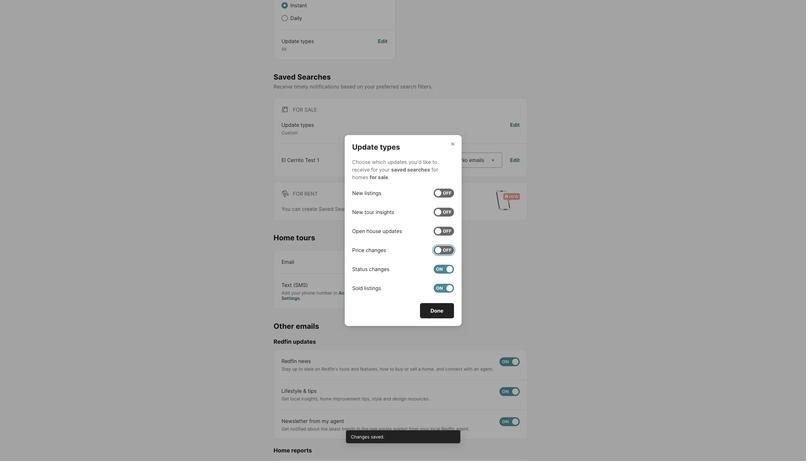 Task type: describe. For each thing, give the bounding box(es) containing it.
custom
[[282, 130, 298, 136]]

features,
[[360, 367, 379, 372]]

tools
[[339, 367, 350, 372]]

saved
[[391, 167, 406, 173]]

Instant radio
[[282, 2, 288, 9]]

home for home reports
[[274, 448, 290, 455]]

your inside the newsletter from my agent get notified about the latest trends in the real estate market from your local redfin agent.
[[420, 427, 429, 432]]

emails for no emails
[[469, 157, 484, 164]]

up
[[292, 367, 297, 372]]

saved searches receive timely notifications based on your preferred search filters.
[[274, 73, 433, 90]]

a
[[418, 367, 421, 372]]

latest
[[329, 427, 341, 432]]

home reports
[[274, 448, 312, 455]]

tours
[[296, 234, 315, 243]]

tips
[[308, 389, 317, 395]]

based
[[341, 84, 356, 90]]

an
[[474, 367, 479, 372]]

notifications
[[310, 84, 339, 90]]

newsletter from my agent get notified about the latest trends in the real estate market from your local redfin agent.
[[282, 419, 469, 432]]

0 horizontal spatial and
[[351, 367, 359, 372]]

add
[[282, 291, 290, 296]]

edit for update types custom
[[510, 122, 520, 128]]

to inside "choose which updates you'd like to receive for your"
[[432, 159, 437, 166]]

saved searches
[[391, 167, 430, 173]]

home tours
[[274, 234, 315, 243]]

and inside 'lifestyle & tips get local insights, home improvement tips, style and design resources.'
[[383, 397, 391, 402]]

other emails
[[274, 322, 319, 331]]

with
[[464, 367, 473, 372]]

redfin's
[[321, 367, 338, 372]]

in inside the newsletter from my agent get notified about the latest trends in the real estate market from your local redfin agent.
[[357, 427, 360, 432]]

newsletter
[[282, 419, 308, 425]]

for inside "choose which updates you'd like to receive for your"
[[371, 167, 378, 173]]

style
[[372, 397, 382, 402]]

local inside 'lifestyle & tips get local insights, home improvement tips, style and design resources.'
[[290, 397, 300, 402]]

timely
[[294, 84, 308, 90]]

agent. inside the newsletter from my agent get notified about the latest trends in the real estate market from your local redfin agent.
[[456, 427, 469, 432]]

home,
[[422, 367, 435, 372]]

buy
[[395, 367, 403, 372]]

preferred
[[376, 84, 399, 90]]

improvement
[[333, 397, 360, 402]]

saved inside "saved searches receive timely notifications based on your preferred search filters."
[[274, 73, 296, 81]]

done
[[430, 308, 443, 315]]

homes
[[352, 174, 368, 181]]

edit button for update types all
[[378, 37, 388, 52]]

2 vertical spatial edit
[[510, 157, 520, 164]]

search
[[400, 84, 416, 90]]

you can create saved searches while searching for
[[282, 206, 406, 212]]

real
[[370, 427, 377, 432]]

1 horizontal spatial to
[[390, 367, 394, 372]]

rent
[[304, 191, 318, 197]]

update types custom
[[282, 122, 314, 136]]

el cerrito test 1
[[282, 157, 319, 164]]

0 horizontal spatial to
[[299, 367, 303, 372]]

Daily radio
[[282, 15, 288, 21]]

reports
[[291, 448, 312, 455]]

notified
[[290, 427, 306, 432]]

choose which updates you'd like to receive for your
[[352, 159, 437, 173]]

2 horizontal spatial and
[[436, 367, 444, 372]]

redfin inside the newsletter from my agent get notified about the latest trends in the real estate market from your local redfin agent.
[[441, 427, 455, 432]]

filters.
[[418, 84, 433, 90]]

for rent
[[293, 191, 318, 197]]

update types dialog
[[345, 135, 461, 327]]

text
[[282, 282, 292, 289]]

types for update types all
[[301, 38, 314, 44]]

my
[[322, 419, 329, 425]]

sale
[[304, 107, 317, 113]]

update types all
[[282, 38, 314, 52]]

on for news
[[315, 367, 320, 372]]

0 horizontal spatial from
[[309, 419, 320, 425]]

. inside update types dialog
[[388, 174, 390, 181]]

for homes
[[352, 167, 438, 181]]

account settings link
[[282, 291, 357, 302]]

receive
[[274, 84, 292, 90]]

cerrito
[[287, 157, 304, 164]]

home
[[320, 397, 332, 402]]

searches inside "saved searches receive timely notifications based on your preferred search filters."
[[297, 73, 331, 81]]

account
[[338, 291, 357, 296]]

estate
[[379, 427, 392, 432]]

your up "settings" at the left of page
[[291, 291, 301, 296]]

date
[[304, 367, 314, 372]]

done button
[[420, 304, 454, 319]]

types for update types
[[380, 143, 400, 152]]

all
[[282, 46, 287, 52]]

el
[[282, 157, 286, 164]]

like
[[423, 159, 431, 166]]

home for home tours
[[274, 234, 295, 243]]

lifestyle
[[282, 389, 302, 395]]

resources.
[[408, 397, 430, 402]]

update for update types custom
[[282, 122, 299, 128]]

saved.
[[371, 435, 384, 440]]

for inside 'for homes'
[[432, 167, 438, 173]]

for for for rent
[[293, 191, 303, 197]]

you
[[282, 206, 290, 212]]

changes saved.
[[351, 435, 384, 440]]

other
[[274, 322, 294, 331]]

or
[[404, 367, 409, 372]]

lifestyle & tips get local insights, home improvement tips, style and design resources.
[[282, 389, 430, 402]]

email
[[282, 259, 294, 265]]

for sale .
[[370, 174, 390, 181]]



Task type: locate. For each thing, give the bounding box(es) containing it.
market
[[393, 427, 408, 432]]

searches
[[297, 73, 331, 81], [335, 206, 357, 212]]

1 for from the top
[[293, 107, 303, 113]]

types down daily
[[301, 38, 314, 44]]

0 horizontal spatial agent.
[[456, 427, 469, 432]]

1 horizontal spatial agent.
[[480, 367, 494, 372]]

0 horizontal spatial .
[[300, 296, 301, 302]]

2 get from the top
[[282, 427, 289, 432]]

on for newsletter from my agent
[[502, 420, 509, 425]]

tips,
[[362, 397, 371, 402]]

0 vertical spatial update
[[282, 38, 299, 44]]

for for for sale
[[293, 107, 303, 113]]

1 horizontal spatial searches
[[335, 206, 357, 212]]

design
[[392, 397, 406, 402]]

0 horizontal spatial saved
[[274, 73, 296, 81]]

insights,
[[301, 397, 319, 402]]

emails right no
[[469, 157, 484, 164]]

from
[[309, 419, 320, 425], [409, 427, 419, 432]]

1 horizontal spatial updates
[[388, 159, 407, 166]]

from up about
[[309, 419, 320, 425]]

1 vertical spatial emails
[[296, 322, 319, 331]]

update inside dialog
[[352, 143, 378, 152]]

searches up notifications
[[297, 73, 331, 81]]

stay
[[282, 367, 291, 372]]

1 on from the top
[[502, 360, 509, 365]]

for sale
[[293, 107, 317, 113]]

0 horizontal spatial updates
[[293, 339, 316, 346]]

get down newsletter
[[282, 427, 289, 432]]

2 home from the top
[[274, 448, 290, 455]]

saved right create
[[319, 206, 334, 212]]

to right like
[[432, 159, 437, 166]]

receive
[[352, 167, 370, 173]]

0 horizontal spatial the
[[321, 427, 328, 432]]

2 vertical spatial edit button
[[510, 157, 520, 164]]

0 vertical spatial local
[[290, 397, 300, 402]]

. down "choose which updates you'd like to receive for your"
[[388, 174, 390, 181]]

1
[[317, 157, 319, 164]]

on inside redfin news stay up to date on redfin's tools and features, how to buy or sell a home, and connect with an agent.
[[315, 367, 320, 372]]

to
[[432, 159, 437, 166], [299, 367, 303, 372], [390, 367, 394, 372]]

on inside "saved searches receive timely notifications based on your preferred search filters."
[[357, 84, 363, 90]]

edit
[[378, 38, 388, 44], [510, 122, 520, 128], [510, 157, 520, 164]]

0 horizontal spatial emails
[[296, 322, 319, 331]]

to right up
[[299, 367, 303, 372]]

redfin for redfin news stay up to date on redfin's tools and features, how to buy or sell a home, and connect with an agent.
[[282, 359, 297, 365]]

updates down other emails
[[293, 339, 316, 346]]

sale
[[378, 174, 388, 181]]

types down for sale
[[301, 122, 314, 128]]

1 vertical spatial for
[[293, 191, 303, 197]]

edit button for update types custom
[[510, 121, 520, 136]]

redfin inside redfin news stay up to date on redfin's tools and features, how to buy or sell a home, and connect with an agent.
[[282, 359, 297, 365]]

the up changes saved.
[[362, 427, 368, 432]]

which
[[372, 159, 386, 166]]

your up sale
[[379, 167, 390, 173]]

update inside update types all
[[282, 38, 299, 44]]

local
[[290, 397, 300, 402], [430, 427, 440, 432]]

0 vertical spatial in
[[334, 291, 337, 296]]

for left sale
[[370, 174, 377, 181]]

updates inside "choose which updates you'd like to receive for your"
[[388, 159, 407, 166]]

edit button
[[378, 37, 388, 52], [510, 121, 520, 136], [510, 157, 520, 164]]

1 vertical spatial home
[[274, 448, 290, 455]]

types inside update types custom
[[301, 122, 314, 128]]

on for lifestyle & tips
[[502, 390, 509, 395]]

the down my
[[321, 427, 328, 432]]

1 horizontal spatial on
[[357, 84, 363, 90]]

0 vertical spatial on
[[502, 360, 509, 365]]

.
[[388, 174, 390, 181], [300, 296, 301, 302]]

no
[[461, 157, 468, 164]]

redfin for redfin updates
[[274, 339, 292, 346]]

on for searches
[[357, 84, 363, 90]]

0 vertical spatial on
[[357, 84, 363, 90]]

test
[[305, 157, 315, 164]]

2 vertical spatial update
[[352, 143, 378, 152]]

your right market
[[420, 427, 429, 432]]

0 vertical spatial edit button
[[378, 37, 388, 52]]

types inside update types all
[[301, 38, 314, 44]]

updates up saved on the top of the page
[[388, 159, 407, 166]]

your
[[364, 84, 375, 90], [379, 167, 390, 173], [291, 291, 301, 296], [420, 427, 429, 432]]

0 vertical spatial searches
[[297, 73, 331, 81]]

instant
[[290, 2, 307, 9]]

on
[[357, 84, 363, 90], [315, 367, 320, 372]]

0 vertical spatial saved
[[274, 73, 296, 81]]

saved up receive
[[274, 73, 296, 81]]

in right number
[[334, 291, 337, 296]]

0 vertical spatial from
[[309, 419, 320, 425]]

0 vertical spatial .
[[388, 174, 390, 181]]

1 vertical spatial on
[[315, 367, 320, 372]]

and right tools
[[351, 367, 359, 372]]

settings
[[282, 296, 300, 302]]

agent
[[330, 419, 344, 425]]

1 horizontal spatial local
[[430, 427, 440, 432]]

while
[[359, 206, 371, 212]]

0 vertical spatial types
[[301, 38, 314, 44]]

0 horizontal spatial on
[[315, 367, 320, 372]]

update types
[[352, 143, 400, 152]]

home left tours
[[274, 234, 295, 243]]

in up changes
[[357, 427, 360, 432]]

1 vertical spatial searches
[[335, 206, 357, 212]]

0 vertical spatial get
[[282, 397, 289, 402]]

edit for update types all
[[378, 38, 388, 44]]

2 the from the left
[[362, 427, 368, 432]]

and
[[351, 367, 359, 372], [436, 367, 444, 372], [383, 397, 391, 402]]

searches left while
[[335, 206, 357, 212]]

2 vertical spatial redfin
[[441, 427, 455, 432]]

connect
[[445, 367, 462, 372]]

searching
[[373, 206, 396, 212]]

for left rent
[[293, 191, 303, 197]]

and right home,
[[436, 367, 444, 372]]

your inside "choose which updates you'd like to receive for your"
[[379, 167, 390, 173]]

get down lifestyle
[[282, 397, 289, 402]]

on for redfin news
[[502, 360, 509, 365]]

0 vertical spatial home
[[274, 234, 295, 243]]

update types element
[[352, 135, 408, 152]]

update inside update types custom
[[282, 122, 299, 128]]

1 vertical spatial updates
[[293, 339, 316, 346]]

from right market
[[409, 427, 419, 432]]

None checkbox
[[434, 208, 454, 217], [434, 227, 454, 236], [434, 246, 454, 255], [434, 265, 454, 274], [434, 284, 454, 293], [499, 418, 520, 427], [434, 208, 454, 217], [434, 227, 454, 236], [434, 246, 454, 255], [434, 265, 454, 274], [434, 284, 454, 293], [499, 418, 520, 427]]

1 vertical spatial .
[[300, 296, 301, 302]]

update for update types all
[[282, 38, 299, 44]]

on right the based
[[357, 84, 363, 90]]

and right style
[[383, 397, 391, 402]]

update up the 'custom'
[[282, 122, 299, 128]]

get inside 'lifestyle & tips get local insights, home improvement tips, style and design resources.'
[[282, 397, 289, 402]]

on right date
[[315, 367, 320, 372]]

redfin news stay up to date on redfin's tools and features, how to buy or sell a home, and connect with an agent.
[[282, 359, 494, 372]]

1 vertical spatial edit
[[510, 122, 520, 128]]

add your phone number in
[[282, 291, 338, 296]]

for left sale
[[293, 107, 303, 113]]

1 the from the left
[[321, 427, 328, 432]]

(sms)
[[293, 282, 308, 289]]

0 vertical spatial for
[[293, 107, 303, 113]]

1 vertical spatial agent.
[[456, 427, 469, 432]]

0 vertical spatial updates
[[388, 159, 407, 166]]

your left preferred
[[364, 84, 375, 90]]

home
[[274, 234, 295, 243], [274, 448, 290, 455]]

update up choose
[[352, 143, 378, 152]]

1 horizontal spatial from
[[409, 427, 419, 432]]

news
[[298, 359, 311, 365]]

about
[[307, 427, 320, 432]]

2 for from the top
[[293, 191, 303, 197]]

emails up redfin updates
[[296, 322, 319, 331]]

1 horizontal spatial the
[[362, 427, 368, 432]]

update for update types
[[352, 143, 378, 152]]

0 vertical spatial edit
[[378, 38, 388, 44]]

sell
[[410, 367, 417, 372]]

1 get from the top
[[282, 397, 289, 402]]

1 vertical spatial update
[[282, 122, 299, 128]]

number
[[316, 291, 332, 296]]

update up all in the left top of the page
[[282, 38, 299, 44]]

1 vertical spatial from
[[409, 427, 419, 432]]

1 horizontal spatial emails
[[469, 157, 484, 164]]

for down which
[[371, 167, 378, 173]]

for right the searching
[[398, 206, 404, 212]]

account settings
[[282, 291, 357, 302]]

1 horizontal spatial .
[[388, 174, 390, 181]]

1 vertical spatial in
[[357, 427, 360, 432]]

0 horizontal spatial local
[[290, 397, 300, 402]]

types inside "update types" element
[[380, 143, 400, 152]]

text (sms)
[[282, 282, 308, 289]]

1 vertical spatial local
[[430, 427, 440, 432]]

redfin updates
[[274, 339, 316, 346]]

for right searches
[[432, 167, 438, 173]]

types up which
[[380, 143, 400, 152]]

2 on from the top
[[502, 390, 509, 395]]

1 horizontal spatial saved
[[319, 206, 334, 212]]

agent. inside redfin news stay up to date on redfin's tools and features, how to buy or sell a home, and connect with an agent.
[[480, 367, 494, 372]]

emails
[[469, 157, 484, 164], [296, 322, 319, 331]]

emails for other emails
[[296, 322, 319, 331]]

you'd
[[409, 159, 422, 166]]

local inside the newsletter from my agent get notified about the latest trends in the real estate market from your local redfin agent.
[[430, 427, 440, 432]]

0 vertical spatial redfin
[[274, 339, 292, 346]]

get inside the newsletter from my agent get notified about the latest trends in the real estate market from your local redfin agent.
[[282, 427, 289, 432]]

your inside "saved searches receive timely notifications based on your preferred search filters."
[[364, 84, 375, 90]]

2 vertical spatial types
[[380, 143, 400, 152]]

1 vertical spatial redfin
[[282, 359, 297, 365]]

1 home from the top
[[274, 234, 295, 243]]

no emails
[[461, 157, 484, 164]]

choose
[[352, 159, 371, 166]]

2 horizontal spatial to
[[432, 159, 437, 166]]

searches
[[407, 167, 430, 173]]

0 horizontal spatial searches
[[297, 73, 331, 81]]

agent.
[[480, 367, 494, 372], [456, 427, 469, 432]]

. down add your phone number in in the left bottom of the page
[[300, 296, 301, 302]]

daily
[[290, 15, 302, 21]]

None checkbox
[[434, 189, 454, 198], [367, 282, 388, 291], [499, 358, 520, 367], [499, 388, 520, 397], [434, 189, 454, 198], [367, 282, 388, 291], [499, 358, 520, 367], [499, 388, 520, 397]]

how
[[380, 367, 389, 372]]

3 on from the top
[[502, 420, 509, 425]]

types for update types custom
[[301, 122, 314, 128]]

1 vertical spatial edit button
[[510, 121, 520, 136]]

1 vertical spatial on
[[502, 390, 509, 395]]

1 vertical spatial get
[[282, 427, 289, 432]]

phone
[[302, 291, 315, 296]]

to left buy at the bottom of page
[[390, 367, 394, 372]]

1 vertical spatial saved
[[319, 206, 334, 212]]

for
[[293, 107, 303, 113], [293, 191, 303, 197]]

get
[[282, 397, 289, 402], [282, 427, 289, 432]]

0 vertical spatial emails
[[469, 157, 484, 164]]

1 horizontal spatial in
[[357, 427, 360, 432]]

can
[[292, 206, 301, 212]]

0 vertical spatial agent.
[[480, 367, 494, 372]]

0 horizontal spatial in
[[334, 291, 337, 296]]

home left 'reports'
[[274, 448, 290, 455]]

1 horizontal spatial and
[[383, 397, 391, 402]]

&
[[303, 389, 306, 395]]

saved
[[274, 73, 296, 81], [319, 206, 334, 212]]

trends
[[342, 427, 355, 432]]

update
[[282, 38, 299, 44], [282, 122, 299, 128], [352, 143, 378, 152]]

2 vertical spatial on
[[502, 420, 509, 425]]

1 vertical spatial types
[[301, 122, 314, 128]]



Task type: vqa. For each thing, say whether or not it's contained in the screenshot.


